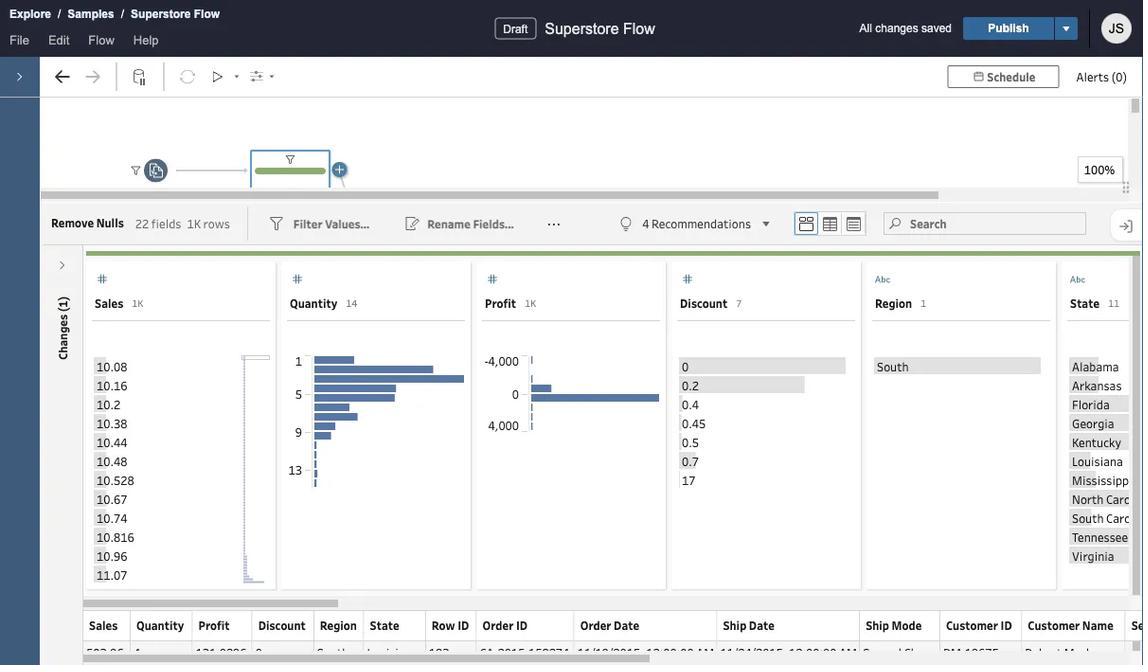 Task type: describe. For each thing, give the bounding box(es) containing it.
profit 1k
[[485, 296, 537, 311]]

11/24/2015,
[[721, 645, 787, 661]]

quantity 14
[[290, 296, 358, 311]]

22
[[135, 216, 149, 231]]

0 inside 0 0.2 0.4 0.45 0.5 0.7 17
[[682, 359, 689, 374]]

10.528
[[97, 473, 134, 488]]

14
[[346, 297, 358, 310]]

flow inside popup button
[[88, 33, 114, 47]]

edit button
[[39, 29, 79, 57]]

id for order id
[[516, 618, 528, 633]]

ca-2015-158274 11/19/2015, 12:00:00 am 11/24/2015, 12:00:00 am second class
[[480, 645, 933, 661]]

131.0296 0
[[196, 645, 262, 661]]

draft
[[503, 22, 528, 35]]

explore / samples / superstore flow
[[9, 8, 220, 20]]

2 12:00:00 from the left
[[789, 645, 837, 661]]

changes (1)
[[55, 297, 70, 360]]

1 vertical spatial 1
[[295, 353, 302, 369]]

arkansas
[[1073, 378, 1123, 393]]

(1)
[[55, 297, 70, 312]]

all changes saved
[[860, 22, 952, 35]]

search image
[[424, 294, 443, 313]]

order for order id
[[483, 618, 514, 633]]

nulls
[[96, 215, 124, 230]]

2 horizontal spatial flow
[[624, 20, 656, 37]]

10.2
[[97, 397, 121, 412]]

9
[[295, 424, 302, 440]]

recommendations image
[[616, 214, 637, 235]]

11
[[1109, 297, 1120, 310]]

alabama arkansas florida georgia kentucky louisiana mississippi north carolin south carolin tennessee virginia
[[1073, 359, 1144, 564]]

quantity for quantity 14
[[290, 296, 338, 311]]

sales 1k
[[95, 296, 143, 311]]

1 / from the left
[[58, 8, 61, 20]]

customer for customer id
[[947, 618, 999, 633]]

edit
[[48, 33, 70, 47]]

mode
[[892, 618, 922, 633]]

mississippi
[[1073, 473, 1133, 488]]

503.96
[[86, 645, 124, 661]]

1 vertical spatial louisiana
[[367, 645, 418, 661]]

1 12:00:00 from the left
[[647, 645, 694, 661]]

-
[[485, 353, 489, 369]]

profit for profit 1k
[[485, 296, 517, 311]]

discount for discount 7
[[680, 296, 728, 311]]

second
[[863, 645, 902, 661]]

4,000 inside -4,000 0
[[489, 353, 519, 369]]

rows
[[203, 216, 230, 231]]

discount 7
[[680, 296, 742, 311]]

region for region
[[320, 618, 357, 633]]

florida
[[1073, 397, 1110, 412]]

date for ship date
[[750, 618, 775, 633]]

customer name
[[1029, 618, 1114, 633]]

samples link
[[67, 5, 115, 24]]

rm-19675
[[944, 645, 1000, 661]]

10.38
[[97, 416, 127, 431]]

17
[[682, 473, 696, 488]]

publish button
[[964, 17, 1055, 40]]

0.2
[[682, 378, 699, 393]]

183
[[429, 645, 450, 661]]

recommendations
[[652, 216, 752, 232]]

ca-
[[480, 645, 498, 661]]

samples
[[68, 8, 114, 20]]

flow button
[[79, 29, 124, 57]]

0 vertical spatial carolin
[[1107, 491, 1144, 507]]

quantity for quantity
[[136, 618, 184, 633]]

4 for 4
[[134, 645, 140, 661]]

0 horizontal spatial south
[[317, 645, 349, 661]]

ho
[[1129, 645, 1144, 661]]

2 4,000 from the top
[[489, 418, 519, 433]]

changes
[[876, 22, 919, 35]]

changes
[[55, 315, 70, 360]]

1 horizontal spatial flow
[[194, 8, 220, 20]]

id for customer id
[[1001, 618, 1013, 633]]

schedule button
[[948, 65, 1060, 88]]

10.48
[[97, 454, 127, 469]]

row
[[432, 618, 455, 633]]

rm-
[[944, 645, 965, 661]]

5
[[295, 386, 302, 402]]

louisiana inside alabama arkansas florida georgia kentucky louisiana mississippi north carolin south carolin tennessee virginia
[[1073, 454, 1124, 469]]

js button
[[1102, 13, 1133, 44]]

10.44
[[97, 435, 127, 450]]

-4,000 0
[[485, 353, 519, 402]]

0 0.2 0.4 0.45 0.5 0.7 17
[[682, 359, 706, 488]]

10.16
[[97, 378, 127, 393]]

file
[[9, 33, 29, 47]]

remove nulls
[[51, 215, 124, 230]]

10.816
[[97, 529, 134, 545]]

1 horizontal spatial south
[[878, 359, 909, 374]]

tennessee
[[1073, 529, 1129, 545]]



Task type: vqa. For each thing, say whether or not it's contained in the screenshot.
the right Indicators
no



Task type: locate. For each thing, give the bounding box(es) containing it.
flow
[[194, 8, 220, 20], [624, 20, 656, 37], [88, 33, 114, 47]]

1 horizontal spatial order
[[581, 618, 612, 633]]

south
[[878, 359, 909, 374], [1073, 510, 1105, 526], [317, 645, 349, 661]]

1 horizontal spatial 12:00:00
[[789, 645, 837, 661]]

am left 11/24/2015,
[[697, 645, 715, 661]]

4 for 4 recommendations
[[643, 216, 650, 232]]

louisiana
[[1073, 454, 1124, 469], [367, 645, 418, 661]]

3 id from the left
[[1001, 618, 1013, 633]]

0 horizontal spatial /
[[58, 8, 61, 20]]

customer up the "rm-19675" at the right of the page
[[947, 618, 999, 633]]

1 4,000 from the top
[[489, 353, 519, 369]]

0 down profit 1k
[[513, 386, 519, 402]]

robert
[[1026, 645, 1063, 661]]

(0)
[[1112, 69, 1128, 84]]

0.45
[[682, 416, 706, 431]]

customer for customer name
[[1029, 618, 1081, 633]]

profit up 131.0296
[[199, 618, 230, 633]]

1k inside profit 1k
[[525, 297, 537, 310]]

sales
[[95, 296, 123, 311], [89, 618, 118, 633]]

order date
[[581, 618, 640, 633]]

10.08
[[97, 359, 127, 374]]

10.74
[[97, 510, 127, 526]]

1 vertical spatial state
[[370, 618, 400, 633]]

0 horizontal spatial discount
[[258, 618, 306, 633]]

state left row
[[370, 618, 400, 633]]

discount
[[680, 296, 728, 311], [258, 618, 306, 633]]

row id
[[432, 618, 470, 633]]

region for region 1
[[876, 296, 913, 311]]

1 5 9
[[295, 353, 302, 440]]

1 horizontal spatial louisiana
[[1073, 454, 1124, 469]]

state left 11
[[1071, 296, 1100, 311]]

date
[[614, 618, 640, 633], [750, 618, 775, 633]]

0
[[682, 359, 689, 374], [513, 386, 519, 402], [256, 645, 262, 661]]

1 horizontal spatial region
[[876, 296, 913, 311]]

state for state
[[370, 618, 400, 633]]

0 vertical spatial region
[[876, 296, 913, 311]]

0 inside -4,000 0
[[513, 386, 519, 402]]

order up 11/19/2015,
[[581, 618, 612, 633]]

2 horizontal spatial 1k
[[525, 297, 537, 310]]

option group
[[794, 211, 867, 236]]

marley
[[1065, 645, 1103, 661]]

4 recommendations
[[643, 216, 752, 232]]

state for state 11
[[1071, 296, 1100, 311]]

superstore
[[131, 8, 191, 20], [545, 20, 619, 37]]

profit up -
[[485, 296, 517, 311]]

0 horizontal spatial louisiana
[[367, 645, 418, 661]]

1 horizontal spatial date
[[750, 618, 775, 633]]

ship up second
[[866, 618, 890, 633]]

2 customer from the left
[[1029, 618, 1081, 633]]

all
[[860, 22, 873, 35]]

1
[[921, 297, 927, 310], [295, 353, 302, 369]]

0 vertical spatial south
[[878, 359, 909, 374]]

customer up robert marley
[[1029, 618, 1081, 633]]

1 vertical spatial 4,000
[[489, 418, 519, 433]]

1 horizontal spatial 0
[[513, 386, 519, 402]]

0 vertical spatial 4
[[643, 216, 650, 232]]

0 vertical spatial profit
[[485, 296, 517, 311]]

name
[[1083, 618, 1114, 633]]

1 inside region 1
[[921, 297, 927, 310]]

1 horizontal spatial 4
[[643, 216, 650, 232]]

1k for -4,000
[[525, 297, 537, 310]]

1 vertical spatial 4
[[134, 645, 140, 661]]

help button
[[124, 29, 168, 57]]

0.7
[[682, 454, 699, 469]]

0 horizontal spatial state
[[370, 618, 400, 633]]

1 vertical spatial 0
[[513, 386, 519, 402]]

1 vertical spatial quantity
[[136, 618, 184, 633]]

10.08 10.16 10.2 10.38 10.44 10.48 10.528 10.67 10.74 10.816 10.96 11.07
[[97, 359, 134, 583]]

1 horizontal spatial profit
[[485, 296, 517, 311]]

0 up 0.2 at bottom
[[682, 359, 689, 374]]

louisiana down kentucky
[[1073, 454, 1124, 469]]

discount left the 7
[[680, 296, 728, 311]]

0 horizontal spatial 0
[[256, 645, 262, 661]]

0 horizontal spatial customer
[[947, 618, 999, 633]]

file button
[[0, 29, 39, 57]]

19675
[[965, 645, 1000, 661]]

0 horizontal spatial order
[[483, 618, 514, 633]]

sales for sales
[[89, 618, 118, 633]]

virginia
[[1073, 548, 1115, 564]]

0 horizontal spatial ship
[[723, 618, 747, 633]]

discount for discount
[[258, 618, 306, 633]]

1 vertical spatial discount
[[258, 618, 306, 633]]

4 right the recommendations image
[[643, 216, 650, 232]]

1 order from the left
[[483, 618, 514, 633]]

1 vertical spatial profit
[[199, 618, 230, 633]]

js
[[1110, 21, 1125, 36]]

7
[[736, 297, 742, 310]]

2 horizontal spatial 0
[[682, 359, 689, 374]]

order for order date
[[581, 618, 612, 633]]

0 vertical spatial sales
[[95, 296, 123, 311]]

customer id
[[947, 618, 1013, 633]]

0 horizontal spatial 1
[[295, 353, 302, 369]]

order id
[[483, 618, 528, 633]]

None radio
[[795, 212, 819, 235], [843, 212, 866, 235], [795, 212, 819, 235], [843, 212, 866, 235]]

discount up 131.0296 0
[[258, 618, 306, 633]]

ship up 11/24/2015,
[[723, 618, 747, 633]]

1 vertical spatial south
[[1073, 510, 1105, 526]]

0 horizontal spatial 12:00:00
[[647, 645, 694, 661]]

date up 11/24/2015,
[[750, 618, 775, 633]]

2 vertical spatial 0
[[256, 645, 262, 661]]

sales right (1)
[[95, 296, 123, 311]]

0 vertical spatial state
[[1071, 296, 1100, 311]]

superstore up help
[[131, 8, 191, 20]]

ship for ship mode
[[866, 618, 890, 633]]

1 vertical spatial sales
[[89, 618, 118, 633]]

1 vertical spatial region
[[320, 618, 357, 633]]

0 vertical spatial 0
[[682, 359, 689, 374]]

/ up edit
[[58, 8, 61, 20]]

sales up 503.96
[[89, 618, 118, 633]]

2 id from the left
[[516, 618, 528, 633]]

1 horizontal spatial quantity
[[290, 296, 338, 311]]

0.5
[[682, 435, 699, 450]]

0 vertical spatial 1
[[921, 297, 927, 310]]

2 vertical spatial south
[[317, 645, 349, 661]]

None radio
[[819, 212, 843, 235]]

saved
[[922, 22, 952, 35]]

Search text field
[[884, 212, 1087, 235]]

north
[[1073, 491, 1104, 507]]

date for order date
[[614, 618, 640, 633]]

4 recommendations button
[[603, 207, 776, 240]]

profit for profit
[[199, 618, 230, 633]]

2 ship from the left
[[866, 618, 890, 633]]

0 vertical spatial louisiana
[[1073, 454, 1124, 469]]

1 horizontal spatial 1k
[[187, 216, 201, 231]]

0 horizontal spatial id
[[458, 618, 470, 633]]

alerts (0)
[[1077, 69, 1128, 84]]

1 horizontal spatial id
[[516, 618, 528, 633]]

2 horizontal spatial south
[[1073, 510, 1105, 526]]

0 horizontal spatial profit
[[199, 618, 230, 633]]

22 fields 1k rows
[[135, 216, 230, 231]]

1 horizontal spatial 1
[[921, 297, 927, 310]]

carolin down mississippi
[[1107, 491, 1144, 507]]

help
[[133, 33, 159, 47]]

13
[[289, 462, 302, 478]]

0 horizontal spatial superstore
[[131, 8, 191, 20]]

schedule
[[988, 69, 1036, 84]]

2 date from the left
[[750, 618, 775, 633]]

10.67
[[97, 491, 127, 507]]

louisiana left 183 at left
[[367, 645, 418, 661]]

carolin
[[1107, 491, 1144, 507], [1107, 510, 1144, 526]]

superstore flow
[[545, 20, 656, 37]]

carolin up tennessee
[[1107, 510, 1144, 526]]

2 am from the left
[[840, 645, 858, 661]]

0 vertical spatial quantity
[[290, 296, 338, 311]]

id
[[458, 618, 470, 633], [516, 618, 528, 633], [1001, 618, 1013, 633]]

publish
[[989, 22, 1030, 35]]

0 horizontal spatial flow
[[88, 33, 114, 47]]

12:00:00 right 11/24/2015,
[[789, 645, 837, 661]]

1 id from the left
[[458, 618, 470, 633]]

1 horizontal spatial /
[[121, 8, 124, 20]]

profit
[[485, 296, 517, 311], [199, 618, 230, 633]]

0 horizontal spatial 4
[[134, 645, 140, 661]]

ship mode
[[866, 618, 922, 633]]

0 horizontal spatial am
[[697, 645, 715, 661]]

fields
[[151, 216, 181, 231]]

12:00:00
[[647, 645, 694, 661], [789, 645, 837, 661]]

1k inside sales 1k
[[132, 297, 143, 310]]

1 horizontal spatial ship
[[866, 618, 890, 633]]

0 horizontal spatial region
[[320, 618, 357, 633]]

4 right 503.96
[[134, 645, 140, 661]]

0 horizontal spatial quantity
[[136, 618, 184, 633]]

2 order from the left
[[581, 618, 612, 633]]

kentucky
[[1073, 435, 1122, 450]]

am left second
[[840, 645, 858, 661]]

1 am from the left
[[697, 645, 715, 661]]

georgia
[[1073, 416, 1115, 431]]

1 horizontal spatial state
[[1071, 296, 1100, 311]]

1 horizontal spatial am
[[840, 645, 858, 661]]

0 vertical spatial discount
[[680, 296, 728, 311]]

4,000
[[489, 353, 519, 369], [489, 418, 519, 433]]

ship for ship date
[[723, 618, 747, 633]]

0.4
[[682, 397, 699, 412]]

1 vertical spatial carolin
[[1107, 510, 1144, 526]]

4,000 down -4,000 0
[[489, 418, 519, 433]]

2 horizontal spatial id
[[1001, 618, 1013, 633]]

order up the ca-
[[483, 618, 514, 633]]

1k for 10.08
[[132, 297, 143, 310]]

12:00:00 right 11/19/2015,
[[647, 645, 694, 661]]

explore link
[[9, 5, 52, 24]]

4
[[643, 216, 650, 232], [134, 645, 140, 661]]

sales for sales 1k
[[95, 296, 123, 311]]

superstore flow link
[[130, 5, 221, 24]]

robert marley
[[1026, 645, 1103, 661]]

south inside alabama arkansas florida georgia kentucky louisiana mississippi north carolin south carolin tennessee virginia
[[1073, 510, 1105, 526]]

0 horizontal spatial 1k
[[132, 297, 143, 310]]

date up 11/19/2015,
[[614, 618, 640, 633]]

1 ship from the left
[[723, 618, 747, 633]]

region
[[876, 296, 913, 311], [320, 618, 357, 633]]

remove
[[51, 215, 94, 230]]

order
[[483, 618, 514, 633], [581, 618, 612, 633]]

11/19/2015,
[[578, 645, 644, 661]]

id for row id
[[458, 618, 470, 633]]

alerts
[[1077, 69, 1110, 84]]

4,000 down profit 1k
[[489, 353, 519, 369]]

2 / from the left
[[121, 8, 124, 20]]

superstore right draft
[[545, 20, 619, 37]]

alabama
[[1073, 359, 1120, 374]]

1 horizontal spatial superstore
[[545, 20, 619, 37]]

1 customer from the left
[[947, 618, 999, 633]]

region 1
[[876, 296, 927, 311]]

class
[[905, 645, 933, 661]]

1 date from the left
[[614, 618, 640, 633]]

/ right samples
[[121, 8, 124, 20]]

0 vertical spatial 4,000
[[489, 353, 519, 369]]

1 horizontal spatial customer
[[1029, 618, 1081, 633]]

0 right 131.0296
[[256, 645, 262, 661]]

se
[[1132, 618, 1144, 633]]

4 inside 'dropdown button'
[[643, 216, 650, 232]]

158274
[[529, 645, 570, 661]]

1 horizontal spatial discount
[[680, 296, 728, 311]]

0 horizontal spatial date
[[614, 618, 640, 633]]

131.0296
[[196, 645, 247, 661]]



